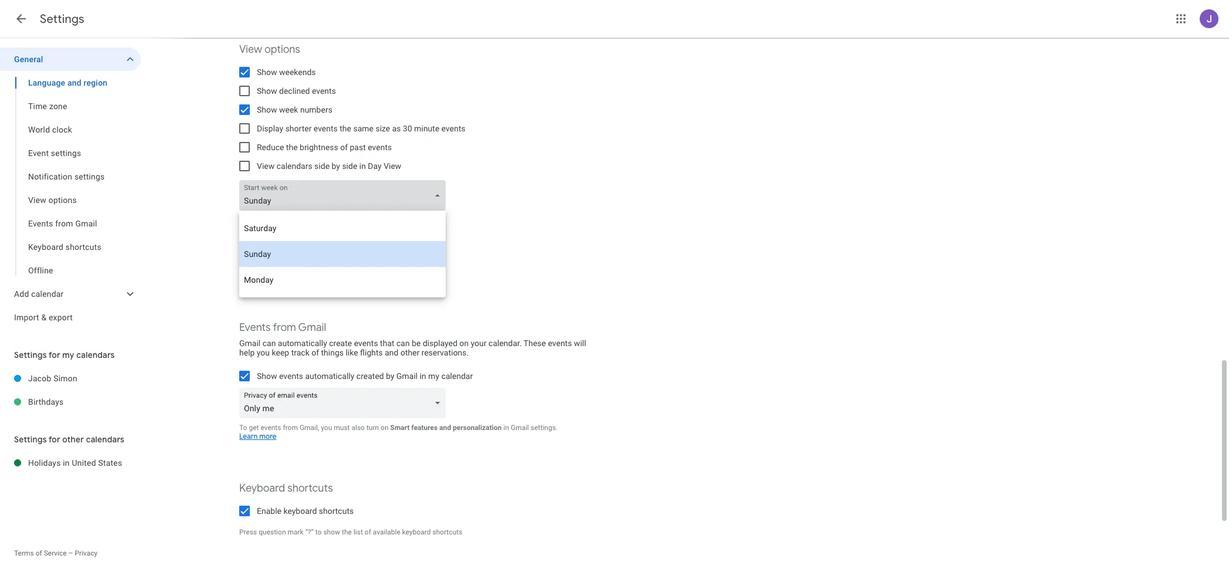 Task type: describe. For each thing, give the bounding box(es) containing it.
gmail inside group
[[75, 219, 97, 228]]

start week on list box
[[239, 211, 446, 297]]

displayed
[[423, 339, 458, 348]]

and inside to get events from gmail, you must also turn on smart features and personalization in gmail settings. learn more
[[440, 424, 451, 432]]

1 vertical spatial by
[[386, 371, 395, 381]]

add
[[14, 289, 29, 299]]

show events automatically created by gmail in my calendar
[[257, 371, 473, 381]]

import & export
[[14, 313, 73, 322]]

enable keyboard shortcuts
[[257, 506, 354, 516]]

show declined events
[[257, 86, 336, 96]]

reservations.
[[422, 348, 469, 357]]

events from gmail gmail can automatically create events that can be displayed on your calendar. these events will help you keep track of things like flights and other reservations.
[[239, 321, 586, 357]]

view right day
[[384, 161, 402, 171]]

help
[[239, 348, 255, 357]]

automatically inside events from gmail gmail can automatically create events that can be displayed on your calendar. these events will help you keep track of things like flights and other reservations.
[[278, 339, 327, 348]]

world clock
[[28, 125, 72, 134]]

features
[[412, 424, 438, 432]]

available
[[373, 528, 401, 536]]

show
[[324, 528, 340, 536]]

reduce the brightness of past events
[[257, 143, 392, 152]]

jacob simon
[[28, 374, 77, 383]]

for for my
[[49, 350, 60, 360]]

mark
[[288, 528, 304, 536]]

birthdays tree item
[[0, 390, 141, 414]]

shorter
[[286, 124, 312, 133]]

view options inside group
[[28, 195, 77, 205]]

like
[[346, 348, 358, 357]]

for for other
[[49, 434, 60, 445]]

from for events from gmail gmail can automatically create events that can be displayed on your calendar. these events will help you keep track of things like flights and other reservations.
[[273, 321, 296, 334]]

add calendar
[[14, 289, 64, 299]]

must
[[334, 424, 350, 432]]

&
[[41, 313, 47, 322]]

question
[[259, 528, 286, 536]]

smart
[[391, 424, 410, 432]]

settings for my calendars
[[14, 350, 115, 360]]

view calendars side by side in day view
[[257, 161, 402, 171]]

to
[[316, 528, 322, 536]]

also
[[352, 424, 365, 432]]

service
[[44, 549, 67, 557]]

settings for notification settings
[[74, 172, 105, 181]]

to
[[239, 424, 247, 432]]

your
[[471, 339, 487, 348]]

numbers
[[300, 105, 333, 114]]

general tree item
[[0, 48, 141, 71]]

0 vertical spatial options
[[265, 43, 300, 56]]

list
[[354, 528, 363, 536]]

gmail inside to get events from gmail, you must also turn on smart features and personalization in gmail settings. learn more
[[511, 424, 529, 432]]

events up reduce the brightness of past events
[[314, 124, 338, 133]]

holidays in united states
[[28, 458, 122, 468]]

view down reduce
[[257, 161, 275, 171]]

0 vertical spatial the
[[340, 124, 351, 133]]

of left past
[[340, 143, 348, 152]]

settings for my calendars tree
[[0, 367, 141, 414]]

of inside events from gmail gmail can automatically create events that can be displayed on your calendar. these events will help you keep track of things like flights and other reservations.
[[312, 348, 319, 357]]

more
[[260, 432, 277, 441]]

tree containing general
[[0, 48, 141, 329]]

offline
[[28, 266, 53, 275]]

other inside events from gmail gmail can automatically create events that can be displayed on your calendar. these events will help you keep track of things like flights and other reservations.
[[401, 348, 420, 357]]

jacob simon tree item
[[0, 367, 141, 390]]

0 vertical spatial calendar
[[31, 289, 64, 299]]

turn
[[367, 424, 379, 432]]

time zone
[[28, 102, 67, 111]]

–
[[68, 549, 73, 557]]

events from gmail
[[28, 219, 97, 228]]

week
[[279, 105, 298, 114]]

calendar.
[[489, 339, 522, 348]]

display shorter events the same size as 30 minute events
[[257, 124, 466, 133]]

weekends
[[279, 67, 316, 77]]

birthdays link
[[28, 390, 141, 414]]

states
[[98, 458, 122, 468]]

minute
[[414, 124, 440, 133]]

events left that
[[354, 339, 378, 348]]

size
[[376, 124, 390, 133]]

track
[[291, 348, 310, 357]]

settings for settings for my calendars
[[14, 350, 47, 360]]

keyboard inside group
[[28, 242, 63, 252]]

language
[[28, 78, 65, 87]]

export
[[49, 313, 73, 322]]

settings heading
[[40, 12, 84, 26]]

in inside tree item
[[63, 458, 70, 468]]

day
[[368, 161, 382, 171]]

clock
[[52, 125, 72, 134]]

events for events from gmail gmail can automatically create events that can be displayed on your calendar. these events will help you keep track of things like flights and other reservations.
[[239, 321, 271, 334]]

events right the minute
[[442, 124, 466, 133]]

sunday option
[[239, 241, 446, 267]]

0 horizontal spatial by
[[332, 161, 340, 171]]

go back image
[[14, 12, 28, 26]]

show for show week numbers
[[257, 105, 277, 114]]

in left day
[[360, 161, 366, 171]]

settings.
[[531, 424, 558, 432]]

1 horizontal spatial my
[[428, 371, 440, 381]]

show weekends
[[257, 67, 316, 77]]

display
[[257, 124, 284, 133]]

in down reservations.
[[420, 371, 426, 381]]

created
[[357, 371, 384, 381]]

privacy link
[[75, 549, 98, 557]]

united
[[72, 458, 96, 468]]

settings for settings
[[40, 12, 84, 26]]

reduce
[[257, 143, 284, 152]]

of right terms
[[36, 549, 42, 557]]

you inside events from gmail gmail can automatically create events that can be displayed on your calendar. these events will help you keep track of things like flights and other reservations.
[[257, 348, 270, 357]]

press
[[239, 528, 257, 536]]

zone
[[49, 102, 67, 111]]

1 vertical spatial automatically
[[305, 371, 355, 381]]

notification
[[28, 172, 72, 181]]

gmail down be at the bottom left of page
[[397, 371, 418, 381]]

0 vertical spatial view options
[[239, 43, 300, 56]]

from inside to get events from gmail, you must also turn on smart features and personalization in gmail settings. learn more
[[283, 424, 298, 432]]

terms
[[14, 549, 34, 557]]

terms of service link
[[14, 549, 67, 557]]

events down size
[[368, 143, 392, 152]]



Task type: locate. For each thing, give the bounding box(es) containing it.
same
[[353, 124, 374, 133]]

events inside events from gmail gmail can automatically create events that can be displayed on your calendar. these events will help you keep track of things like flights and other reservations.
[[239, 321, 271, 334]]

time
[[28, 102, 47, 111]]

1 vertical spatial options
[[49, 195, 77, 205]]

0 horizontal spatial keyboard
[[284, 506, 317, 516]]

1 horizontal spatial options
[[265, 43, 300, 56]]

tree
[[0, 48, 141, 329]]

birthdays
[[28, 397, 64, 407]]

1 show from the top
[[257, 67, 277, 77]]

0 horizontal spatial you
[[257, 348, 270, 357]]

of right list on the left bottom of the page
[[365, 528, 371, 536]]

1 side from the left
[[315, 161, 330, 171]]

show down keep
[[257, 371, 277, 381]]

past
[[350, 143, 366, 152]]

1 horizontal spatial can
[[397, 339, 410, 348]]

show left "weekends"
[[257, 67, 277, 77]]

0 vertical spatial and
[[67, 78, 81, 87]]

in
[[360, 161, 366, 171], [420, 371, 426, 381], [504, 424, 509, 432], [63, 458, 70, 468]]

simon
[[53, 374, 77, 383]]

0 horizontal spatial and
[[67, 78, 81, 87]]

from down notification settings
[[55, 219, 73, 228]]

2 vertical spatial from
[[283, 424, 298, 432]]

0 horizontal spatial keyboard
[[28, 242, 63, 252]]

0 vertical spatial my
[[62, 350, 74, 360]]

declined
[[279, 86, 310, 96]]

1 vertical spatial for
[[49, 434, 60, 445]]

1 vertical spatial and
[[385, 348, 399, 357]]

view
[[239, 43, 262, 56], [257, 161, 275, 171], [384, 161, 402, 171], [28, 195, 46, 205]]

view options down notification on the left top
[[28, 195, 77, 205]]

events down the "track"
[[279, 371, 303, 381]]

1 horizontal spatial you
[[321, 424, 332, 432]]

from inside events from gmail gmail can automatically create events that can be displayed on your calendar. these events will help you keep track of things like flights and other reservations.
[[273, 321, 296, 334]]

on right turn
[[381, 424, 389, 432]]

options inside group
[[49, 195, 77, 205]]

other
[[401, 348, 420, 357], [62, 434, 84, 445]]

for
[[49, 350, 60, 360], [49, 434, 60, 445]]

calendars up 'states'
[[86, 434, 124, 445]]

personalization
[[453, 424, 502, 432]]

1 vertical spatial from
[[273, 321, 296, 334]]

calendar up &
[[31, 289, 64, 299]]

calendars for settings for other calendars
[[86, 434, 124, 445]]

2 vertical spatial settings
[[14, 434, 47, 445]]

that
[[380, 339, 395, 348]]

0 vertical spatial automatically
[[278, 339, 327, 348]]

and
[[67, 78, 81, 87], [385, 348, 399, 357], [440, 424, 451, 432]]

"?"
[[305, 528, 314, 536]]

3 show from the top
[[257, 105, 277, 114]]

general
[[14, 55, 43, 64]]

1 vertical spatial events
[[239, 321, 271, 334]]

keyboard shortcuts up enable
[[239, 482, 333, 495]]

you right 'help'
[[257, 348, 270, 357]]

from for events from gmail
[[55, 219, 73, 228]]

holidays in united states link
[[28, 451, 141, 475]]

view inside group
[[28, 195, 46, 205]]

0 vertical spatial on
[[460, 339, 469, 348]]

saturday option
[[239, 215, 446, 241]]

enable
[[257, 506, 282, 516]]

and right features
[[440, 424, 451, 432]]

show for show declined events
[[257, 86, 277, 96]]

my
[[62, 350, 74, 360], [428, 371, 440, 381]]

0 horizontal spatial view options
[[28, 195, 77, 205]]

2 show from the top
[[257, 86, 277, 96]]

1 horizontal spatial keyboard
[[239, 482, 285, 495]]

and left region on the top left of the page
[[67, 78, 81, 87]]

of right the "track"
[[312, 348, 319, 357]]

0 vertical spatial you
[[257, 348, 270, 357]]

1 vertical spatial calendars
[[76, 350, 115, 360]]

settings right 'go back' image
[[40, 12, 84, 26]]

show down "show weekends"
[[257, 86, 277, 96]]

view down notification on the left top
[[28, 195, 46, 205]]

region
[[84, 78, 108, 87]]

options
[[265, 43, 300, 56], [49, 195, 77, 205]]

events up numbers
[[312, 86, 336, 96]]

keep
[[272, 348, 289, 357]]

of
[[340, 143, 348, 152], [312, 348, 319, 357], [365, 528, 371, 536], [36, 549, 42, 557]]

calendars up jacob simon tree item
[[76, 350, 115, 360]]

brightness
[[300, 143, 338, 152]]

on inside to get events from gmail, you must also turn on smart features and personalization in gmail settings. learn more
[[381, 424, 389, 432]]

events up the offline
[[28, 219, 53, 228]]

these
[[524, 339, 546, 348]]

holidays in united states tree item
[[0, 451, 141, 475]]

terms of service – privacy
[[14, 549, 98, 557]]

other right that
[[401, 348, 420, 357]]

1 vertical spatial settings
[[74, 172, 105, 181]]

0 vertical spatial calendars
[[277, 161, 313, 171]]

and inside events from gmail gmail can automatically create events that can be displayed on your calendar. these events will help you keep track of things like flights and other reservations.
[[385, 348, 399, 357]]

you left must
[[321, 424, 332, 432]]

by down reduce the brightness of past events
[[332, 161, 340, 171]]

gmail up the "track"
[[298, 321, 326, 334]]

settings right notification on the left top
[[74, 172, 105, 181]]

from up keep
[[273, 321, 296, 334]]

options up events from gmail
[[49, 195, 77, 205]]

show up 'display'
[[257, 105, 277, 114]]

from left gmail,
[[283, 424, 298, 432]]

1 vertical spatial other
[[62, 434, 84, 445]]

settings for other calendars
[[14, 434, 124, 445]]

you inside to get events from gmail, you must also turn on smart features and personalization in gmail settings. learn more
[[321, 424, 332, 432]]

0 horizontal spatial calendar
[[31, 289, 64, 299]]

to get events from gmail, you must also turn on smart features and personalization in gmail settings. learn more
[[239, 424, 558, 441]]

the left same
[[340, 124, 351, 133]]

1 horizontal spatial keyboard
[[402, 528, 431, 536]]

calendars for settings for my calendars
[[76, 350, 115, 360]]

side down reduce the brightness of past events
[[315, 161, 330, 171]]

event settings
[[28, 148, 81, 158]]

notification settings
[[28, 172, 105, 181]]

import
[[14, 313, 39, 322]]

1 vertical spatial keyboard
[[402, 528, 431, 536]]

as
[[392, 124, 401, 133]]

on
[[460, 339, 469, 348], [381, 424, 389, 432]]

1 for from the top
[[49, 350, 60, 360]]

1 horizontal spatial other
[[401, 348, 420, 357]]

keyboard shortcuts down events from gmail
[[28, 242, 101, 252]]

keyboard right available
[[402, 528, 431, 536]]

event
[[28, 148, 49, 158]]

and right "flights"
[[385, 348, 399, 357]]

calendars
[[277, 161, 313, 171], [76, 350, 115, 360], [86, 434, 124, 445]]

0 horizontal spatial other
[[62, 434, 84, 445]]

gmail down notification settings
[[75, 219, 97, 228]]

world
[[28, 125, 50, 134]]

1 vertical spatial my
[[428, 371, 440, 381]]

learn
[[239, 432, 258, 441]]

the down shorter
[[286, 143, 298, 152]]

by right created
[[386, 371, 395, 381]]

30
[[403, 124, 412, 133]]

1 horizontal spatial side
[[342, 161, 358, 171]]

1 vertical spatial calendar
[[442, 371, 473, 381]]

other up holidays in united states
[[62, 434, 84, 445]]

my up jacob simon tree item
[[62, 350, 74, 360]]

calendars down reduce
[[277, 161, 313, 171]]

keyboard shortcuts
[[28, 242, 101, 252], [239, 482, 333, 495]]

1 horizontal spatial by
[[386, 371, 395, 381]]

my down reservations.
[[428, 371, 440, 381]]

can left be at the bottom left of page
[[397, 339, 410, 348]]

show week numbers
[[257, 105, 333, 114]]

0 horizontal spatial can
[[263, 339, 276, 348]]

1 vertical spatial keyboard shortcuts
[[239, 482, 333, 495]]

1 can from the left
[[263, 339, 276, 348]]

monday option
[[239, 267, 446, 293]]

0 horizontal spatial keyboard shortcuts
[[28, 242, 101, 252]]

0 vertical spatial settings
[[40, 12, 84, 26]]

1 horizontal spatial calendar
[[442, 371, 473, 381]]

2 for from the top
[[49, 434, 60, 445]]

0 horizontal spatial options
[[49, 195, 77, 205]]

keyboard up mark
[[284, 506, 317, 516]]

gmail left keep
[[239, 339, 261, 348]]

in left united on the bottom left
[[63, 458, 70, 468]]

0 horizontal spatial my
[[62, 350, 74, 360]]

settings
[[51, 148, 81, 158], [74, 172, 105, 181]]

1 horizontal spatial and
[[385, 348, 399, 357]]

settings up notification settings
[[51, 148, 81, 158]]

1 horizontal spatial keyboard shortcuts
[[239, 482, 333, 495]]

0 horizontal spatial side
[[315, 161, 330, 171]]

learn more link
[[239, 432, 277, 441]]

view up "show weekends"
[[239, 43, 262, 56]]

flights
[[360, 348, 383, 357]]

group containing language and region
[[0, 71, 141, 282]]

0 vertical spatial settings
[[51, 148, 81, 158]]

events up 'help'
[[239, 321, 271, 334]]

things
[[321, 348, 344, 357]]

options up "show weekends"
[[265, 43, 300, 56]]

settings for settings for other calendars
[[14, 434, 47, 445]]

keyboard up enable
[[239, 482, 285, 495]]

show for show weekends
[[257, 67, 277, 77]]

on inside events from gmail gmail can automatically create events that can be displayed on your calendar. these events will help you keep track of things like flights and other reservations.
[[460, 339, 469, 348]]

side down past
[[342, 161, 358, 171]]

keyboard up the offline
[[28, 242, 63, 252]]

holidays
[[28, 458, 61, 468]]

gmail left settings.
[[511, 424, 529, 432]]

0 vertical spatial keyboard
[[28, 242, 63, 252]]

can right 'help'
[[263, 339, 276, 348]]

calendar down reservations.
[[442, 371, 473, 381]]

2 can from the left
[[397, 339, 410, 348]]

events inside group
[[28, 219, 53, 228]]

show for show events automatically created by gmail in my calendar
[[257, 371, 277, 381]]

the left list on the left bottom of the page
[[342, 528, 352, 536]]

from
[[55, 219, 73, 228], [273, 321, 296, 334], [283, 424, 298, 432]]

on left your at left bottom
[[460, 339, 469, 348]]

1 vertical spatial settings
[[14, 350, 47, 360]]

group
[[0, 71, 141, 282]]

for up holidays
[[49, 434, 60, 445]]

settings
[[40, 12, 84, 26], [14, 350, 47, 360], [14, 434, 47, 445]]

events right get
[[261, 424, 281, 432]]

privacy
[[75, 549, 98, 557]]

automatically left create
[[278, 339, 327, 348]]

settings for event settings
[[51, 148, 81, 158]]

gmail,
[[300, 424, 319, 432]]

you
[[257, 348, 270, 357], [321, 424, 332, 432]]

2 vertical spatial the
[[342, 528, 352, 536]]

0 vertical spatial events
[[28, 219, 53, 228]]

0 horizontal spatial on
[[381, 424, 389, 432]]

jacob
[[28, 374, 51, 383]]

events left will
[[548, 339, 572, 348]]

create
[[329, 339, 352, 348]]

1 horizontal spatial events
[[239, 321, 271, 334]]

the
[[340, 124, 351, 133], [286, 143, 298, 152], [342, 528, 352, 536]]

for up "jacob simon"
[[49, 350, 60, 360]]

0 vertical spatial other
[[401, 348, 420, 357]]

0 vertical spatial by
[[332, 161, 340, 171]]

show
[[257, 67, 277, 77], [257, 86, 277, 96], [257, 105, 277, 114], [257, 371, 277, 381]]

0 vertical spatial keyboard shortcuts
[[28, 242, 101, 252]]

0 vertical spatial keyboard
[[284, 506, 317, 516]]

in right personalization
[[504, 424, 509, 432]]

language and region
[[28, 78, 108, 87]]

settings up holidays
[[14, 434, 47, 445]]

in inside to get events from gmail, you must also turn on smart features and personalization in gmail settings. learn more
[[504, 424, 509, 432]]

2 horizontal spatial and
[[440, 424, 451, 432]]

1 vertical spatial the
[[286, 143, 298, 152]]

be
[[412, 339, 421, 348]]

will
[[574, 339, 586, 348]]

keyboard
[[28, 242, 63, 252], [239, 482, 285, 495]]

1 horizontal spatial on
[[460, 339, 469, 348]]

0 vertical spatial from
[[55, 219, 73, 228]]

press question mark "?" to show the list of available keyboard shortcuts
[[239, 528, 463, 536]]

side
[[315, 161, 330, 171], [342, 161, 358, 171]]

2 side from the left
[[342, 161, 358, 171]]

1 vertical spatial keyboard
[[239, 482, 285, 495]]

1 vertical spatial on
[[381, 424, 389, 432]]

from inside group
[[55, 219, 73, 228]]

keyboard
[[284, 506, 317, 516], [402, 528, 431, 536]]

0 vertical spatial for
[[49, 350, 60, 360]]

1 horizontal spatial view options
[[239, 43, 300, 56]]

1 vertical spatial you
[[321, 424, 332, 432]]

0 horizontal spatial events
[[28, 219, 53, 228]]

settings up jacob
[[14, 350, 47, 360]]

automatically down things on the left bottom
[[305, 371, 355, 381]]

events inside to get events from gmail, you must also turn on smart features and personalization in gmail settings. learn more
[[261, 424, 281, 432]]

2 vertical spatial calendars
[[86, 434, 124, 445]]

2 vertical spatial and
[[440, 424, 451, 432]]

events for events from gmail
[[28, 219, 53, 228]]

shortcuts
[[66, 242, 101, 252], [288, 482, 333, 495], [319, 506, 354, 516], [433, 528, 463, 536]]

None field
[[239, 180, 451, 211], [239, 388, 451, 418], [239, 180, 451, 211], [239, 388, 451, 418]]

1 vertical spatial view options
[[28, 195, 77, 205]]

view options up "show weekends"
[[239, 43, 300, 56]]

4 show from the top
[[257, 371, 277, 381]]

get
[[249, 424, 259, 432]]



Task type: vqa. For each thing, say whether or not it's contained in the screenshot.
Calendar element
no



